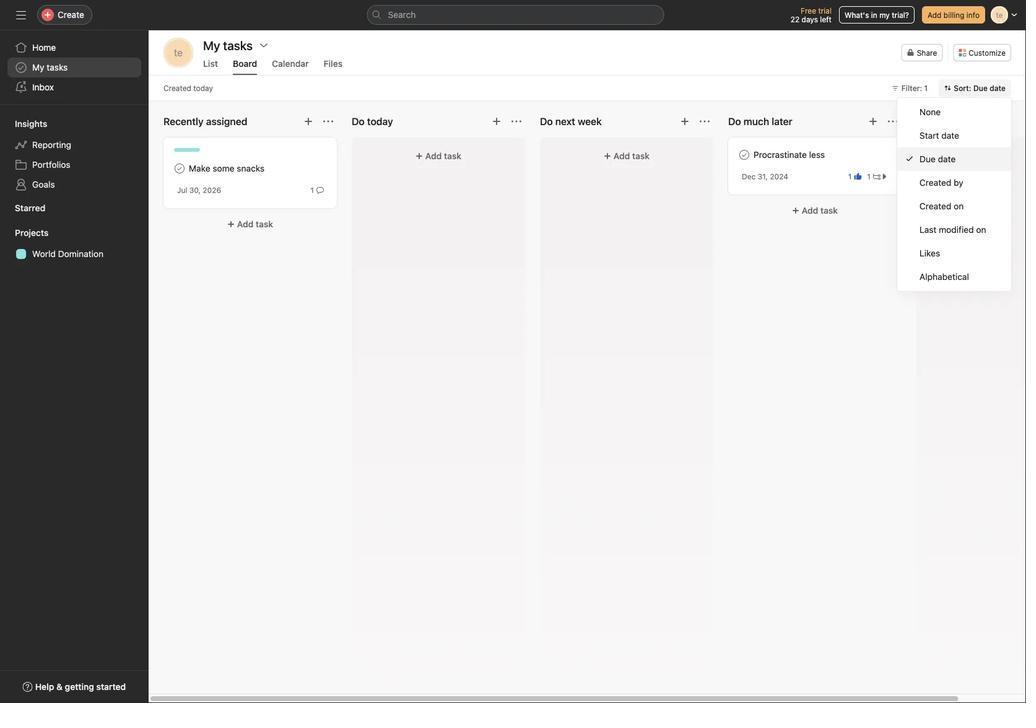 Task type: describe. For each thing, give the bounding box(es) containing it.
reporting
[[32, 140, 71, 150]]

board
[[233, 59, 257, 69]]

insights
[[15, 119, 47, 129]]

home link
[[7, 38, 141, 58]]

create button
[[37, 5, 92, 25]]

date for due date
[[938, 154, 956, 164]]

make some snacks
[[189, 163, 265, 173]]

search
[[388, 10, 416, 20]]

none
[[920, 107, 941, 117]]

left
[[820, 15, 832, 24]]

sort: due date
[[954, 84, 1006, 92]]

filter: 1 button
[[886, 79, 934, 97]]

share
[[917, 48, 938, 57]]

domination
[[58, 249, 104, 259]]

files link
[[324, 59, 343, 75]]

goals link
[[7, 175, 141, 195]]

add section button
[[917, 110, 996, 133]]

add inside button
[[937, 116, 955, 127]]

add billing info
[[928, 11, 980, 19]]

snacks
[[237, 163, 265, 173]]

modified
[[939, 225, 974, 235]]

what's in my trial?
[[845, 11, 909, 19]]

what's in my trial? button
[[839, 6, 915, 24]]

procrastinate less
[[754, 150, 825, 160]]

last
[[920, 225, 937, 235]]

recently assigned
[[164, 116, 247, 127]]

today
[[193, 84, 213, 92]]

starred button
[[0, 202, 45, 214]]

date inside dropdown button
[[990, 84, 1006, 92]]

customize button
[[954, 44, 1012, 61]]

1 inside dropdown button
[[925, 84, 928, 92]]

search button
[[367, 5, 664, 25]]

22
[[791, 15, 800, 24]]

created today
[[164, 84, 213, 92]]

insights button
[[0, 118, 47, 130]]

getting
[[65, 682, 94, 692]]

do next week
[[540, 116, 602, 127]]

add task image for recently assigned
[[304, 116, 313, 126]]

inbox link
[[7, 77, 141, 97]]

dec 31, 2024
[[742, 172, 789, 181]]

my
[[32, 62, 44, 72]]

filter:
[[902, 84, 923, 92]]

projects
[[15, 228, 49, 238]]

created for created by
[[920, 177, 952, 188]]

days
[[802, 15, 818, 24]]

help & getting started button
[[15, 676, 134, 698]]

do today
[[352, 116, 393, 127]]

due inside radio item
[[920, 154, 936, 164]]

less
[[810, 150, 825, 160]]

te
[[174, 47, 183, 59]]

show options image
[[259, 40, 269, 50]]

my
[[880, 11, 890, 19]]

world
[[32, 249, 56, 259]]

search list box
[[367, 5, 664, 25]]

more section actions image for do much later
[[888, 116, 898, 126]]

trial
[[819, 6, 832, 15]]

home
[[32, 42, 56, 53]]

in
[[872, 11, 878, 19]]

do for do much later
[[729, 116, 741, 127]]

more section actions image for do next week
[[700, 116, 710, 126]]

help & getting started
[[35, 682, 126, 692]]

list
[[203, 59, 218, 69]]

30,
[[189, 186, 201, 195]]

started
[[96, 682, 126, 692]]

my tasks
[[32, 62, 68, 72]]

jul
[[177, 186, 187, 195]]

customize
[[969, 48, 1006, 57]]

my tasks link
[[7, 58, 141, 77]]

add section
[[937, 116, 991, 127]]

add task image for do today
[[492, 116, 502, 126]]

portfolios link
[[7, 155, 141, 175]]

created on
[[920, 201, 964, 211]]

due inside dropdown button
[[974, 84, 988, 92]]

trial?
[[892, 11, 909, 19]]

add inside button
[[928, 11, 942, 19]]

more section actions image for do today
[[512, 116, 522, 126]]

dec
[[742, 172, 756, 181]]

alphabetical
[[920, 272, 970, 282]]

billing
[[944, 11, 965, 19]]

world domination
[[32, 249, 104, 259]]

share button
[[902, 44, 943, 61]]



Task type: locate. For each thing, give the bounding box(es) containing it.
1 horizontal spatial more section actions image
[[888, 116, 898, 126]]

projects button
[[0, 227, 49, 239]]

0 horizontal spatial more section actions image
[[323, 116, 333, 126]]

created for created today
[[164, 84, 191, 92]]

date right sort:
[[990, 84, 1006, 92]]

date down "add section"
[[942, 130, 960, 141]]

do much later
[[729, 116, 793, 127]]

0 horizontal spatial add task image
[[304, 116, 313, 126]]

2 do from the left
[[729, 116, 741, 127]]

calendar link
[[272, 59, 309, 75]]

on down "by"
[[954, 201, 964, 211]]

0 horizontal spatial on
[[954, 201, 964, 211]]

1 do from the left
[[540, 116, 553, 127]]

free
[[801, 6, 817, 15]]

projects element
[[0, 222, 149, 266]]

calendar
[[272, 59, 309, 69]]

jul 30, 2026
[[177, 186, 221, 195]]

make
[[189, 163, 210, 173]]

list link
[[203, 59, 218, 75]]

goals
[[32, 179, 55, 190]]

more section actions image left do today
[[323, 116, 333, 126]]

1 button
[[846, 170, 865, 183], [865, 170, 892, 183], [308, 184, 326, 196]]

date for start date
[[942, 130, 960, 141]]

last modified on
[[920, 225, 987, 235]]

1 horizontal spatial do
[[729, 116, 741, 127]]

more section actions image right add task icon
[[700, 116, 710, 126]]

section
[[958, 116, 991, 127]]

created for created on
[[920, 201, 952, 211]]

due right sort:
[[974, 84, 988, 92]]

likes
[[920, 248, 941, 258]]

0 horizontal spatial completed image
[[172, 161, 187, 176]]

help
[[35, 682, 54, 692]]

more section actions image
[[512, 116, 522, 126], [888, 116, 898, 126]]

date up created by
[[938, 154, 956, 164]]

1 horizontal spatial on
[[977, 225, 987, 235]]

inbox
[[32, 82, 54, 92]]

created by
[[920, 177, 964, 188]]

2026
[[203, 186, 221, 195]]

0 vertical spatial due
[[974, 84, 988, 92]]

1 horizontal spatial due
[[974, 84, 988, 92]]

world domination link
[[7, 244, 141, 264]]

1 horizontal spatial completed image
[[737, 147, 752, 162]]

2 vertical spatial date
[[938, 154, 956, 164]]

insights element
[[0, 113, 149, 197]]

global element
[[0, 30, 149, 105]]

add
[[928, 11, 942, 19], [937, 116, 955, 127], [426, 151, 442, 161], [614, 151, 630, 161], [802, 205, 819, 216], [237, 219, 254, 229]]

0 vertical spatial created
[[164, 84, 191, 92]]

due
[[974, 84, 988, 92], [920, 154, 936, 164]]

1 more section actions image from the left
[[323, 116, 333, 126]]

created left "by"
[[920, 177, 952, 188]]

hide sidebar image
[[16, 10, 26, 20]]

add task image
[[680, 116, 690, 126]]

completed image for make
[[172, 161, 187, 176]]

free trial 22 days left
[[791, 6, 832, 24]]

1 vertical spatial due
[[920, 154, 936, 164]]

add task image
[[304, 116, 313, 126], [492, 116, 502, 126], [869, 116, 878, 126]]

31,
[[758, 172, 768, 181]]

next week
[[556, 116, 602, 127]]

filter: 1
[[902, 84, 928, 92]]

due down start
[[920, 154, 936, 164]]

1 horizontal spatial add task image
[[492, 116, 502, 126]]

1 horizontal spatial more section actions image
[[700, 116, 710, 126]]

add task
[[426, 151, 462, 161], [614, 151, 650, 161], [802, 205, 838, 216], [237, 219, 273, 229]]

starred
[[15, 203, 45, 213]]

more section actions image for recently assigned
[[323, 116, 333, 126]]

do left the next week
[[540, 116, 553, 127]]

procrastinate
[[754, 150, 807, 160]]

sort: due date button
[[939, 79, 1012, 97]]

task
[[444, 151, 462, 161], [633, 151, 650, 161], [821, 205, 838, 216], [256, 219, 273, 229]]

info
[[967, 11, 980, 19]]

completed image up dec
[[737, 147, 752, 162]]

more section actions image down filter: 1 dropdown button
[[888, 116, 898, 126]]

2024
[[770, 172, 789, 181]]

completed image
[[737, 147, 752, 162], [172, 161, 187, 176]]

by
[[954, 177, 964, 188]]

some
[[213, 163, 235, 173]]

add task image for do much later
[[869, 116, 878, 126]]

board link
[[233, 59, 257, 75]]

due date
[[920, 154, 956, 164]]

on right modified
[[977, 225, 987, 235]]

files
[[324, 59, 343, 69]]

0 vertical spatial date
[[990, 84, 1006, 92]]

add task button
[[359, 145, 518, 167], [548, 145, 706, 167], [729, 199, 902, 222], [164, 213, 337, 235]]

sort:
[[954, 84, 972, 92]]

more section actions image
[[323, 116, 333, 126], [700, 116, 710, 126]]

1 vertical spatial on
[[977, 225, 987, 235]]

create
[[58, 10, 84, 20]]

reporting link
[[7, 135, 141, 155]]

what's
[[845, 11, 869, 19]]

tasks
[[47, 62, 68, 72]]

date inside radio item
[[938, 154, 956, 164]]

1 add task image from the left
[[304, 116, 313, 126]]

do left much later
[[729, 116, 741, 127]]

1 more section actions image from the left
[[512, 116, 522, 126]]

2 vertical spatial created
[[920, 201, 952, 211]]

2 add task image from the left
[[492, 116, 502, 126]]

my tasks
[[203, 38, 253, 52]]

do for do next week
[[540, 116, 553, 127]]

1 vertical spatial date
[[942, 130, 960, 141]]

created left today
[[164, 84, 191, 92]]

start
[[920, 130, 940, 141]]

2 more section actions image from the left
[[888, 116, 898, 126]]

te button
[[164, 38, 193, 68]]

created
[[164, 84, 191, 92], [920, 177, 952, 188], [920, 201, 952, 211]]

0 vertical spatial on
[[954, 201, 964, 211]]

much later
[[744, 116, 793, 127]]

portfolios
[[32, 160, 70, 170]]

Completed checkbox
[[172, 161, 187, 176]]

2 horizontal spatial add task image
[[869, 116, 878, 126]]

completed image left make on the left top
[[172, 161, 187, 176]]

jul 30, 2026 button
[[177, 186, 221, 195]]

2 more section actions image from the left
[[700, 116, 710, 126]]

0 horizontal spatial more section actions image
[[512, 116, 522, 126]]

due date radio item
[[898, 147, 1012, 171]]

more section actions image left do next week
[[512, 116, 522, 126]]

completed image for procrastinate
[[737, 147, 752, 162]]

1 vertical spatial created
[[920, 177, 952, 188]]

3 add task image from the left
[[869, 116, 878, 126]]

Completed checkbox
[[737, 147, 752, 162]]

do
[[540, 116, 553, 127], [729, 116, 741, 127]]

&
[[56, 682, 63, 692]]

created down created by
[[920, 201, 952, 211]]

on
[[954, 201, 964, 211], [977, 225, 987, 235]]

0 horizontal spatial do
[[540, 116, 553, 127]]

dec 31, 2024 button
[[742, 172, 789, 181]]

0 horizontal spatial due
[[920, 154, 936, 164]]



Task type: vqa. For each thing, say whether or not it's contained in the screenshot.
Created associated with Created on
yes



